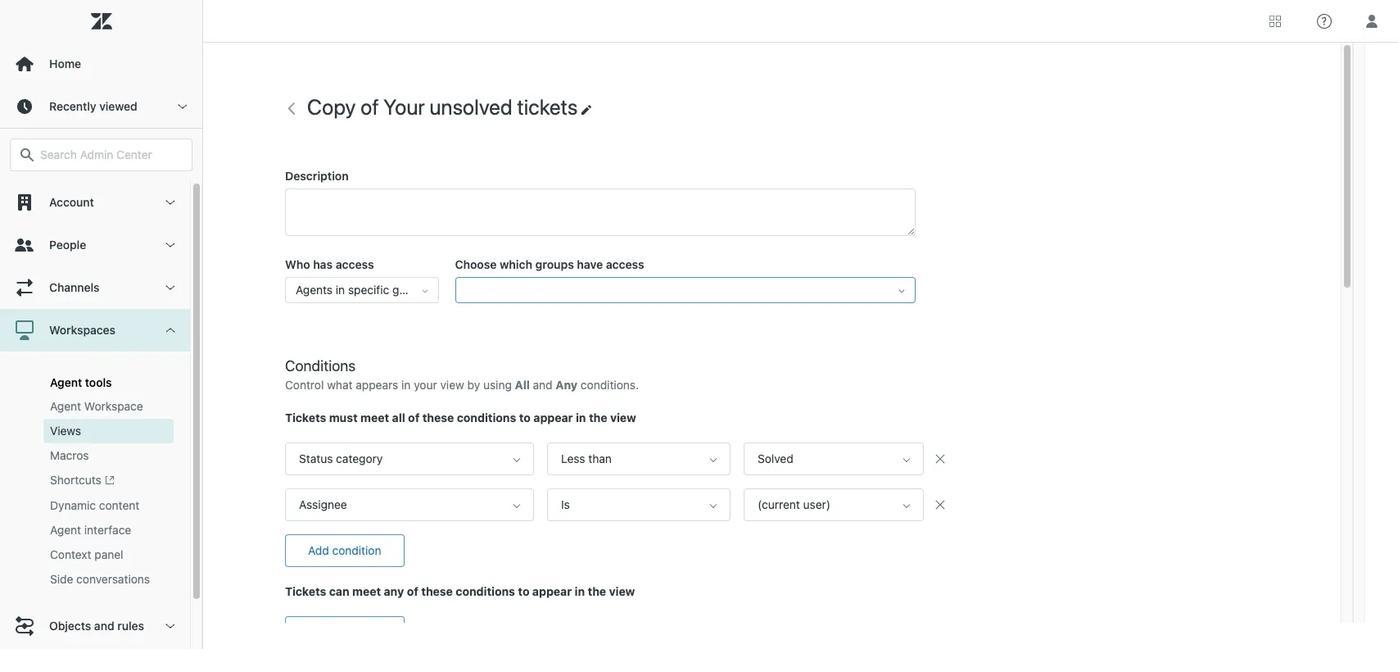 Task type: describe. For each thing, give the bounding box(es) containing it.
agent workspace
[[50, 399, 143, 413]]

conversations
[[76, 572, 150, 586]]

macros
[[50, 448, 89, 462]]

account button
[[0, 181, 190, 224]]

agent interface
[[50, 523, 131, 537]]

recently
[[49, 99, 96, 113]]

tree inside primary element
[[0, 181, 202, 649]]

user menu image
[[1362, 10, 1383, 32]]

content
[[99, 498, 140, 512]]

workspaces group
[[0, 352, 190, 605]]

home
[[49, 57, 81, 70]]

shortcuts
[[50, 473, 101, 487]]

panel
[[95, 548, 123, 562]]

macros element
[[50, 447, 89, 464]]

objects and rules
[[49, 619, 144, 633]]

tree item inside tree
[[0, 309, 190, 605]]

and
[[94, 619, 114, 633]]

agent for agent interface
[[50, 523, 81, 537]]

dynamic content element
[[50, 498, 140, 514]]

side conversations
[[50, 572, 150, 586]]

channels
[[49, 280, 100, 294]]

workspaces
[[49, 323, 116, 337]]

agent workspace element
[[50, 398, 143, 415]]

shortcuts link
[[43, 468, 174, 494]]

agent for agent workspace
[[50, 399, 81, 413]]

recently viewed
[[49, 99, 138, 113]]

account
[[49, 195, 94, 209]]

Search Admin Center field
[[40, 148, 182, 162]]

people
[[49, 238, 86, 252]]

context panel element
[[50, 547, 123, 563]]



Task type: vqa. For each thing, say whether or not it's contained in the screenshot.
Views
yes



Task type: locate. For each thing, give the bounding box(es) containing it.
context panel link
[[43, 543, 174, 567]]

dynamic content link
[[43, 494, 174, 518]]

shortcuts element
[[50, 472, 114, 489]]

None search field
[[2, 138, 201, 171]]

help image
[[1318, 14, 1332, 28]]

agent up "views"
[[50, 399, 81, 413]]

objects and rules button
[[0, 605, 190, 648]]

people button
[[0, 224, 190, 266]]

3 agent from the top
[[50, 523, 81, 537]]

views
[[50, 424, 81, 438]]

tree item
[[0, 309, 190, 605]]

1 vertical spatial agent
[[50, 399, 81, 413]]

agent workspace link
[[43, 394, 174, 419]]

primary element
[[0, 0, 203, 649]]

views link
[[43, 419, 174, 443]]

home button
[[0, 43, 202, 85]]

tree item containing workspaces
[[0, 309, 190, 605]]

tree
[[0, 181, 202, 649]]

agent
[[50, 375, 82, 389], [50, 399, 81, 413], [50, 523, 81, 537]]

side
[[50, 572, 73, 586]]

views element
[[50, 423, 81, 439]]

recently viewed button
[[0, 85, 202, 128]]

agent up context
[[50, 523, 81, 537]]

dynamic
[[50, 498, 96, 512]]

context
[[50, 548, 91, 562]]

agent left tools
[[50, 375, 82, 389]]

workspaces button
[[0, 309, 190, 352]]

0 vertical spatial agent
[[50, 375, 82, 389]]

objects
[[49, 619, 91, 633]]

agent tools element
[[50, 375, 112, 389]]

zendesk products image
[[1270, 15, 1282, 27]]

agent interface link
[[43, 518, 174, 543]]

viewed
[[99, 99, 138, 113]]

tools
[[85, 375, 112, 389]]

interface
[[84, 523, 131, 537]]

side conversations element
[[50, 571, 150, 588]]

2 agent from the top
[[50, 399, 81, 413]]

agent for agent tools
[[50, 375, 82, 389]]

macros link
[[43, 443, 174, 468]]

side conversations link
[[43, 567, 174, 592]]

dynamic content
[[50, 498, 140, 512]]

agent interface element
[[50, 522, 131, 539]]

tree containing account
[[0, 181, 202, 649]]

none search field inside primary element
[[2, 138, 201, 171]]

workspace
[[84, 399, 143, 413]]

channels button
[[0, 266, 190, 309]]

context panel
[[50, 548, 123, 562]]

rules
[[117, 619, 144, 633]]

agent tools
[[50, 375, 112, 389]]

2 vertical spatial agent
[[50, 523, 81, 537]]

1 agent from the top
[[50, 375, 82, 389]]



